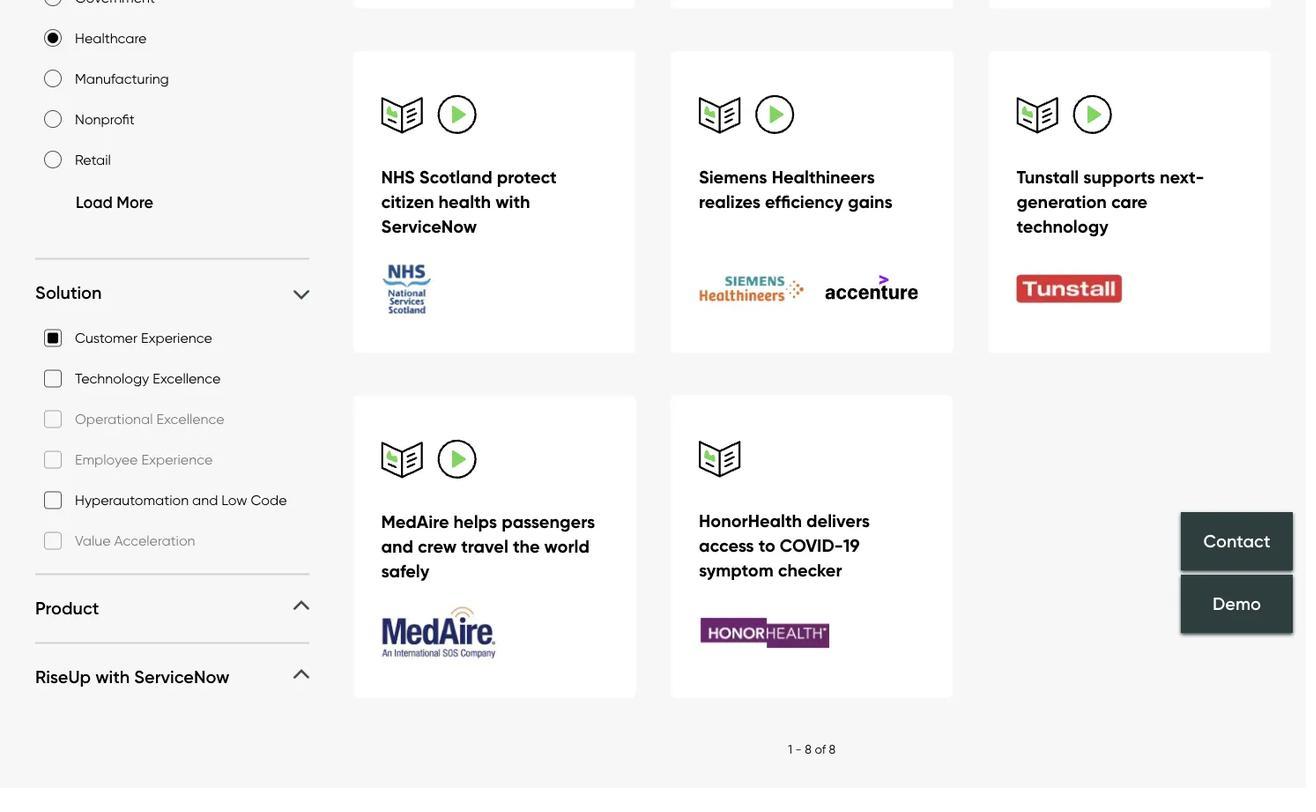 Task type: vqa. For each thing, say whether or not it's contained in the screenshot.
bottom 'Solution'
no



Task type: locate. For each thing, give the bounding box(es) containing it.
0 horizontal spatial and
[[192, 493, 218, 510]]

realizes
[[699, 191, 761, 213]]

servicenow down product popup button in the bottom of the page
[[134, 667, 230, 689]]

1 vertical spatial servicenow
[[134, 667, 230, 689]]

siemens healthineers image
[[699, 267, 805, 311], [812, 267, 918, 311]]

servicenow down citizen at the left top
[[381, 216, 477, 238]]

0 vertical spatial with
[[496, 191, 530, 213]]

value acceleration option
[[44, 533, 62, 551]]

value
[[75, 533, 111, 551]]

value acceleration
[[75, 533, 195, 551]]

8 right -
[[805, 742, 812, 757]]

employee experience option
[[44, 452, 62, 470]]

generation
[[1017, 191, 1107, 213]]

tunstall
[[1017, 166, 1079, 188]]

and left low
[[192, 493, 218, 510]]

retail
[[75, 152, 111, 169]]

experience down the solution dropdown button
[[141, 331, 212, 348]]

technology
[[1017, 216, 1109, 238]]

1 horizontal spatial servicenow
[[381, 216, 477, 238]]

1 - 8 of 8
[[788, 742, 836, 757]]

product button
[[35, 598, 309, 621]]

1 vertical spatial excellence
[[156, 412, 224, 429]]

excellence down technology excellence
[[156, 412, 224, 429]]

delivers
[[807, 510, 870, 532]]

0 horizontal spatial 8
[[805, 742, 812, 757]]

healthineers
[[772, 166, 875, 188]]

protect
[[497, 166, 557, 188]]

covid-
[[780, 535, 844, 557]]

with down protect
[[496, 191, 530, 213]]

-
[[796, 742, 802, 757]]

2 8 from the left
[[829, 742, 836, 757]]

8
[[805, 742, 812, 757], [829, 742, 836, 757]]

health
[[439, 191, 491, 213]]

solution button
[[35, 282, 309, 305]]

1 horizontal spatial 8
[[829, 742, 836, 757]]

experience
[[141, 331, 212, 348], [141, 452, 213, 469]]

0 vertical spatial and
[[192, 493, 218, 510]]

0 horizontal spatial siemens healthineers image
[[699, 267, 805, 311]]

excellence up operational excellence
[[153, 371, 221, 388]]

siemens healthineers realizes efficiency gains
[[699, 166, 893, 213]]

manufacturing
[[75, 71, 169, 88]]

1 vertical spatial experience
[[141, 452, 213, 469]]

honorhealth - covid-19 customer stories - servicenow image
[[699, 606, 831, 661]]

servicenow inside riseup with servicenow dropdown button
[[134, 667, 230, 689]]

1
[[788, 742, 793, 757]]

0 vertical spatial experience
[[141, 331, 212, 348]]

0 horizontal spatial with
[[95, 667, 130, 689]]

1 horizontal spatial with
[[496, 191, 530, 213]]

and up safely
[[381, 536, 414, 558]]

honorhealth
[[699, 510, 802, 532]]

with right riseup
[[95, 667, 130, 689]]

2 siemens healthineers image from the left
[[812, 267, 918, 311]]

scotland
[[419, 166, 493, 188]]

with
[[496, 191, 530, 213], [95, 667, 130, 689]]

experience for employee experience
[[141, 452, 213, 469]]

0 vertical spatial excellence
[[153, 371, 221, 388]]

excellence
[[153, 371, 221, 388], [156, 412, 224, 429]]

1 horizontal spatial siemens healthineers image
[[812, 267, 918, 311]]

technology excellence option
[[44, 371, 62, 389]]

1 vertical spatial and
[[381, 536, 414, 558]]

customer experience option
[[44, 331, 62, 348]]

8 right of
[[829, 742, 836, 757]]

solution
[[35, 283, 102, 305]]

1 horizontal spatial and
[[381, 536, 414, 558]]

servicenow
[[381, 216, 477, 238], [134, 667, 230, 689]]

1 vertical spatial with
[[95, 667, 130, 689]]

0 horizontal spatial servicenow
[[134, 667, 230, 689]]

low
[[222, 493, 247, 510]]

riseup with servicenow button
[[35, 666, 309, 689]]

0 vertical spatial servicenow
[[381, 216, 477, 238]]

tunstall – servicenow image
[[1017, 262, 1149, 317]]

experience up hyperautomation and low code on the bottom
[[141, 452, 213, 469]]

customer experience
[[75, 331, 212, 348]]

load
[[76, 193, 113, 213]]

customer
[[75, 331, 137, 348]]

19
[[844, 535, 860, 557]]

nhs
[[381, 166, 415, 188]]

crew
[[418, 536, 457, 558]]

and
[[192, 493, 218, 510], [381, 536, 414, 558]]



Task type: describe. For each thing, give the bounding box(es) containing it.
riseup
[[35, 667, 91, 689]]

travel
[[461, 536, 509, 558]]

passengers
[[502, 511, 595, 533]]

helps
[[454, 511, 497, 533]]

hyperautomation
[[75, 493, 189, 510]]

medaire
[[381, 511, 449, 533]]

healthcare
[[75, 30, 147, 47]]

to
[[759, 535, 776, 557]]

hyperautomation and low code
[[75, 493, 287, 510]]

product
[[35, 598, 99, 620]]

nonprofit
[[75, 111, 135, 129]]

world
[[544, 536, 590, 558]]

and inside medaire helps passengers and crew travel the world safely
[[381, 536, 414, 558]]

nhs scotland protect citizen health with servicenow
[[381, 166, 557, 238]]

gains
[[848, 191, 893, 213]]

operational excellence option
[[44, 412, 62, 429]]

access
[[699, 535, 754, 557]]

of
[[815, 742, 826, 757]]

healthcare option
[[44, 30, 62, 48]]

acceleration
[[114, 533, 195, 551]]

load more button
[[44, 190, 153, 217]]

experience for customer experience
[[141, 331, 212, 348]]

next-
[[1160, 166, 1205, 188]]

honorhealth delivers access to covid-19 symptom checker
[[699, 510, 870, 581]]

nonprofit option
[[44, 111, 62, 129]]

siemens
[[699, 166, 768, 188]]

technology excellence
[[75, 371, 221, 388]]

citizen
[[381, 191, 434, 213]]

safely
[[381, 560, 430, 582]]

nhs scotland – servicenow – customer story image
[[381, 262, 514, 317]]

operational excellence
[[75, 412, 224, 429]]

operational
[[75, 412, 153, 429]]

load more
[[76, 193, 153, 213]]

riseup with servicenow
[[35, 667, 230, 689]]

tunstall supports next- generation care technology
[[1017, 166, 1205, 238]]

symptom
[[699, 559, 774, 581]]

1 8 from the left
[[805, 742, 812, 757]]

technology
[[75, 371, 149, 388]]

care
[[1112, 191, 1148, 213]]

with inside dropdown button
[[95, 667, 130, 689]]

retail option
[[44, 152, 62, 170]]

checker
[[778, 559, 842, 581]]

servicenow inside nhs scotland protect citizen health with servicenow
[[381, 216, 477, 238]]

employee experience
[[75, 452, 213, 469]]

medaire helps passengers and crew travel the world safely
[[381, 511, 595, 582]]

1 siemens healthineers image from the left
[[699, 267, 805, 311]]

code
[[251, 493, 287, 510]]

employee
[[75, 452, 138, 469]]

hyperautomation and low code option
[[44, 493, 62, 510]]

excellence for technology excellence
[[153, 371, 221, 388]]

efficiency
[[765, 191, 844, 213]]

the
[[513, 536, 540, 558]]

manufacturing option
[[44, 71, 62, 88]]

excellence for operational excellence
[[156, 412, 224, 429]]

medaire – servicenow – customer story image
[[381, 606, 514, 661]]

with inside nhs scotland protect citizen health with servicenow
[[496, 191, 530, 213]]

supports
[[1084, 166, 1156, 188]]

more
[[117, 193, 153, 213]]



